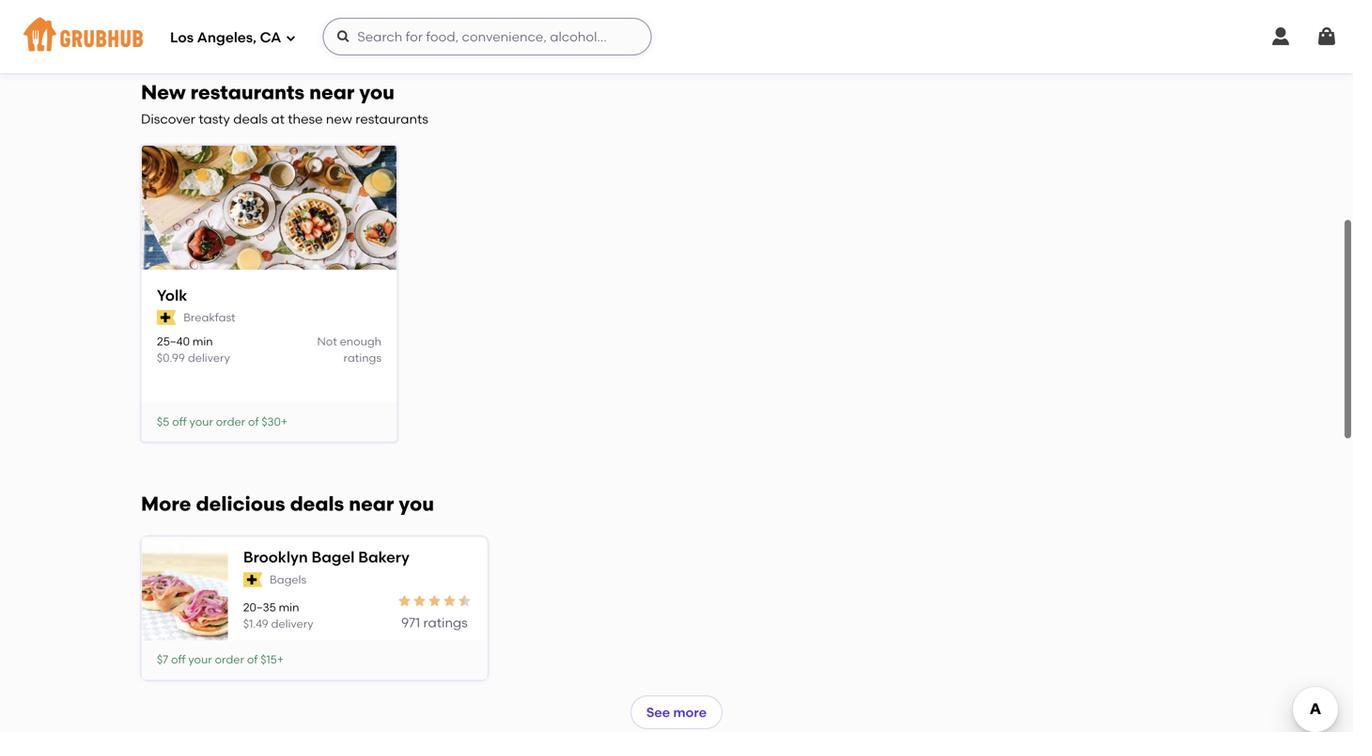 Task type: describe. For each thing, give the bounding box(es) containing it.
of for $30+
[[248, 415, 259, 428]]

not enough ratings
[[317, 335, 382, 365]]

Search for food, convenience, alcohol... search field
[[323, 18, 652, 55]]

bakery
[[358, 548, 410, 566]]

main navigation navigation
[[0, 0, 1353, 73]]

25–40
[[157, 335, 190, 348]]

$0.99
[[157, 351, 185, 365]]

20–35
[[243, 601, 276, 614]]

ratings inside not enough ratings
[[344, 351, 382, 365]]

discover
[[141, 111, 195, 127]]

yolk link
[[157, 285, 382, 306]]

los
[[170, 29, 194, 46]]

1 horizontal spatial restaurants
[[356, 111, 428, 127]]

brooklyn bagel bakery logo image
[[142, 535, 228, 643]]

order for $5 off your order
[[488, 3, 517, 17]]

order for $7 off your order of $15+
[[215, 653, 244, 667]]

los angeles, ca
[[170, 29, 281, 46]]

more delicious deals near you
[[141, 492, 434, 516]]

$15+
[[261, 653, 284, 667]]

see more
[[647, 704, 707, 720]]

off for $5 off your order
[[444, 3, 458, 17]]

enough
[[340, 335, 382, 348]]

1 vertical spatial deals
[[290, 492, 344, 516]]

brooklyn bagel bakery link
[[243, 547, 472, 568]]

971
[[401, 615, 420, 631]]

subscription pass image
[[157, 310, 176, 325]]

$5 for $5 off your order
[[429, 3, 441, 17]]

order for $5 off your order of $30+
[[216, 415, 245, 428]]

1 vertical spatial near
[[349, 492, 394, 516]]

at
[[271, 111, 285, 127]]

1 horizontal spatial ratings
[[423, 615, 468, 631]]

yolk logo image
[[142, 146, 397, 272]]

$5 for $5 off your order of $30+
[[157, 415, 169, 428]]

more
[[141, 492, 191, 516]]

your for $7 off your order of $15+
[[188, 653, 212, 667]]

brooklyn
[[243, 548, 308, 566]]



Task type: vqa. For each thing, say whether or not it's contained in the screenshot.
20–35
yes



Task type: locate. For each thing, give the bounding box(es) containing it.
min down bagels
[[279, 601, 299, 614]]

0 horizontal spatial delivery
[[188, 351, 230, 365]]

delivery
[[188, 351, 230, 365], [271, 617, 313, 631]]

0 vertical spatial you
[[359, 81, 395, 105]]

of
[[248, 415, 259, 428], [247, 653, 258, 667]]

1 horizontal spatial deals
[[290, 492, 344, 516]]

$5 off your order
[[429, 3, 517, 17]]

1 vertical spatial your
[[189, 415, 213, 428]]

1 horizontal spatial you
[[399, 492, 434, 516]]

0 horizontal spatial restaurants
[[190, 81, 305, 105]]

1 vertical spatial of
[[247, 653, 258, 667]]

delivery right "$0.99"
[[188, 351, 230, 365]]

restaurants up at
[[190, 81, 305, 105]]

1 horizontal spatial min
[[279, 601, 299, 614]]

ratings right 971
[[423, 615, 468, 631]]

0 vertical spatial order
[[488, 3, 517, 17]]

of left $30+
[[248, 415, 259, 428]]

order left $15+
[[215, 653, 244, 667]]

bagel
[[312, 548, 355, 566]]

near up bakery
[[349, 492, 394, 516]]

2 vertical spatial order
[[215, 653, 244, 667]]

delivery inside "20–35 min $1.49 delivery"
[[271, 617, 313, 631]]

$5 up search for food, convenience, alcohol... search box
[[429, 3, 441, 17]]

1 vertical spatial min
[[279, 601, 299, 614]]

of for $15+
[[247, 653, 258, 667]]

see
[[647, 704, 670, 720]]

your up search for food, convenience, alcohol... search box
[[461, 3, 485, 17]]

off up search for food, convenience, alcohol... search box
[[444, 3, 458, 17]]

2 vertical spatial your
[[188, 653, 212, 667]]

delivery for yolk
[[188, 351, 230, 365]]

0 vertical spatial min
[[193, 335, 213, 348]]

0 vertical spatial near
[[309, 81, 355, 105]]

min inside 25–40 min $0.99 delivery
[[193, 335, 213, 348]]

new restaurants near you discover tasty deals at these new restaurants
[[141, 81, 428, 127]]

$7
[[157, 653, 168, 667]]

ratings down 'enough'
[[344, 351, 382, 365]]

deals left at
[[233, 111, 268, 127]]

angeles,
[[197, 29, 257, 46]]

ca
[[260, 29, 281, 46]]

your for $5 off your order
[[461, 3, 485, 17]]

$7 off your order of $15+
[[157, 653, 284, 667]]

off for $7 off your order of $15+
[[171, 653, 186, 667]]

near
[[309, 81, 355, 105], [349, 492, 394, 516]]

1 horizontal spatial $5
[[429, 3, 441, 17]]

min down breakfast
[[193, 335, 213, 348]]

1 horizontal spatial delivery
[[271, 617, 313, 631]]

your right $7
[[188, 653, 212, 667]]

0 horizontal spatial $5
[[157, 415, 169, 428]]

near inside the 'new restaurants near you discover tasty deals at these new restaurants'
[[309, 81, 355, 105]]

svg image
[[1270, 25, 1292, 48], [1316, 25, 1338, 48], [336, 29, 351, 44], [285, 32, 296, 44]]

0 vertical spatial delivery
[[188, 351, 230, 365]]

off
[[444, 3, 458, 17], [172, 415, 187, 428], [171, 653, 186, 667]]

brooklyn bagel bakery
[[243, 548, 410, 566]]

star icon image
[[397, 594, 412, 609], [412, 594, 427, 609], [427, 594, 442, 609], [442, 594, 457, 609], [457, 594, 472, 609], [457, 594, 472, 609]]

tasty
[[199, 111, 230, 127]]

$5 off your order of $30+
[[157, 415, 288, 428]]

off for $5 off your order of $30+
[[172, 415, 187, 428]]

order up search for food, convenience, alcohol... search box
[[488, 3, 517, 17]]

deals up brooklyn bagel bakery on the left bottom of page
[[290, 492, 344, 516]]

0 horizontal spatial deals
[[233, 111, 268, 127]]

1 vertical spatial ratings
[[423, 615, 468, 631]]

1 vertical spatial you
[[399, 492, 434, 516]]

your down 25–40 min $0.99 delivery
[[189, 415, 213, 428]]

971 ratings
[[401, 615, 468, 631]]

1 vertical spatial off
[[172, 415, 187, 428]]

0 vertical spatial off
[[444, 3, 458, 17]]

not
[[317, 335, 337, 348]]

0 vertical spatial ratings
[[344, 351, 382, 365]]

order
[[488, 3, 517, 17], [216, 415, 245, 428], [215, 653, 244, 667]]

1 vertical spatial $5
[[157, 415, 169, 428]]

$1.49
[[243, 617, 268, 631]]

these
[[288, 111, 323, 127]]

0 vertical spatial $5
[[429, 3, 441, 17]]

restaurants right new
[[356, 111, 428, 127]]

0 vertical spatial deals
[[233, 111, 268, 127]]

deals inside the 'new restaurants near you discover tasty deals at these new restaurants'
[[233, 111, 268, 127]]

restaurants
[[190, 81, 305, 105], [356, 111, 428, 127]]

2 vertical spatial off
[[171, 653, 186, 667]]

your
[[461, 3, 485, 17], [189, 415, 213, 428], [188, 653, 212, 667]]

subscription pass image
[[243, 572, 262, 587]]

deals
[[233, 111, 268, 127], [290, 492, 344, 516]]

your for $5 off your order of $30+
[[189, 415, 213, 428]]

you inside the 'new restaurants near you discover tasty deals at these new restaurants'
[[359, 81, 395, 105]]

20–35 min $1.49 delivery
[[243, 601, 313, 631]]

new
[[326, 111, 352, 127]]

0 vertical spatial of
[[248, 415, 259, 428]]

0 horizontal spatial min
[[193, 335, 213, 348]]

1 vertical spatial delivery
[[271, 617, 313, 631]]

more
[[673, 704, 707, 720]]

0 vertical spatial restaurants
[[190, 81, 305, 105]]

see more button
[[631, 696, 723, 729]]

of left $15+
[[247, 653, 258, 667]]

off right $7
[[171, 653, 186, 667]]

min
[[193, 335, 213, 348], [279, 601, 299, 614]]

$30+
[[262, 415, 288, 428]]

delivery for brooklyn bagel bakery
[[271, 617, 313, 631]]

breakfast
[[183, 311, 236, 324]]

near up new
[[309, 81, 355, 105]]

0 horizontal spatial ratings
[[344, 351, 382, 365]]

new
[[141, 81, 186, 105]]

min for brooklyn bagel bakery
[[279, 601, 299, 614]]

0 vertical spatial your
[[461, 3, 485, 17]]

$5 down "$0.99"
[[157, 415, 169, 428]]

min for yolk
[[193, 335, 213, 348]]

1 vertical spatial order
[[216, 415, 245, 428]]

yolk
[[157, 286, 187, 305]]

$5
[[429, 3, 441, 17], [157, 415, 169, 428]]

you
[[359, 81, 395, 105], [399, 492, 434, 516]]

min inside "20–35 min $1.49 delivery"
[[279, 601, 299, 614]]

delicious
[[196, 492, 285, 516]]

order left $30+
[[216, 415, 245, 428]]

1 vertical spatial restaurants
[[356, 111, 428, 127]]

ratings
[[344, 351, 382, 365], [423, 615, 468, 631]]

delivery right "$1.49"
[[271, 617, 313, 631]]

off down "$0.99"
[[172, 415, 187, 428]]

delivery inside 25–40 min $0.99 delivery
[[188, 351, 230, 365]]

25–40 min $0.99 delivery
[[157, 335, 230, 365]]

bagels
[[270, 573, 307, 586]]

0 horizontal spatial you
[[359, 81, 395, 105]]



